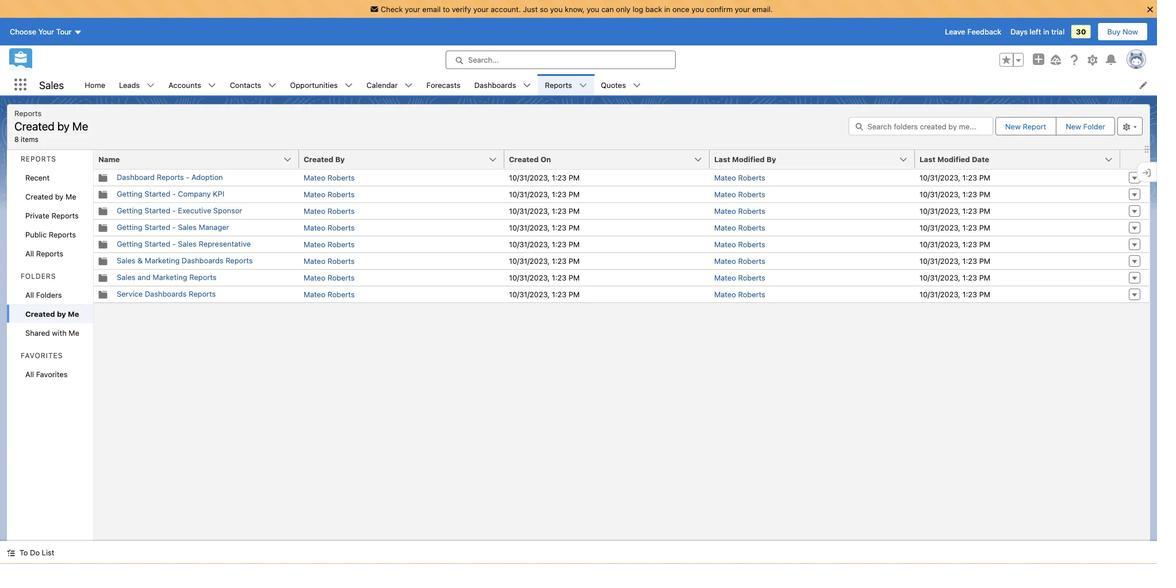 Task type: describe. For each thing, give the bounding box(es) containing it.
text default image for quotes
[[633, 81, 641, 90]]

account.
[[491, 5, 521, 13]]

trial
[[1052, 27, 1065, 36]]

created on
[[509, 155, 551, 164]]

reports inside 'link'
[[49, 230, 76, 239]]

and
[[138, 273, 151, 282]]

tour
[[56, 27, 72, 36]]

last modified date button
[[916, 150, 1121, 169]]

actions image
[[1121, 150, 1150, 169]]

text default image for contacts
[[268, 81, 276, 90]]

service dashboards reports
[[117, 290, 216, 298]]

started for getting started - sales representative
[[145, 240, 170, 248]]

quotes
[[601, 81, 626, 89]]

adoption
[[192, 173, 223, 182]]

1 you from the left
[[551, 5, 563, 13]]

last modified by button
[[710, 150, 916, 169]]

text default image for reports
[[579, 81, 587, 90]]

last modified by
[[715, 155, 777, 164]]

to
[[443, 5, 450, 13]]

me inside reports created by me 8 items
[[72, 119, 88, 133]]

&
[[138, 256, 143, 265]]

getting started - sales representative link
[[117, 240, 251, 248]]

all reports link
[[7, 244, 93, 263]]

text default image down name
[[98, 190, 108, 199]]

me for created by me link corresponding to shared
[[68, 310, 79, 318]]

leads
[[119, 81, 140, 89]]

leave feedback link
[[946, 27, 1002, 36]]

started for getting started - sales manager
[[145, 223, 170, 232]]

getting for getting started - sales manager
[[117, 223, 143, 232]]

representative
[[199, 240, 251, 248]]

text default image for accounts
[[208, 81, 216, 90]]

with
[[52, 329, 67, 337]]

sales for sales and marketing reports
[[117, 273, 136, 282]]

buy
[[1108, 27, 1121, 36]]

folder
[[1084, 122, 1106, 131]]

1 your from the left
[[405, 5, 421, 13]]

text default image for dashboard reports - adoption
[[98, 174, 108, 183]]

created by cell
[[299, 150, 512, 170]]

accounts
[[169, 81, 201, 89]]

getting started - executive sponsor
[[117, 206, 242, 215]]

getting started - sales manager
[[117, 223, 229, 232]]

company
[[178, 190, 211, 198]]

manager
[[199, 223, 229, 232]]

opportunities link
[[283, 74, 345, 96]]

all reports
[[25, 249, 63, 258]]

sales & marketing dashboards reports
[[117, 256, 253, 265]]

all for all favorites
[[25, 370, 34, 379]]

sales & marketing dashboards reports link
[[117, 256, 253, 265]]

forecasts link
[[420, 74, 468, 96]]

feedback
[[968, 27, 1002, 36]]

reports list item
[[538, 74, 594, 96]]

all folders
[[25, 291, 62, 299]]

by inside 'button'
[[767, 155, 777, 164]]

last modified date
[[920, 155, 990, 164]]

list containing home
[[78, 74, 1158, 96]]

now
[[1123, 27, 1139, 36]]

kpi
[[213, 190, 225, 198]]

by inside reports created by me 8 items
[[57, 119, 70, 133]]

sponsor
[[213, 206, 242, 215]]

8
[[14, 135, 19, 143]]

new report
[[1006, 122, 1047, 131]]

text default image left and
[[98, 274, 108, 283]]

name cell
[[94, 150, 306, 170]]

text default image for sales & marketing dashboards reports
[[98, 257, 108, 266]]

choose
[[10, 27, 36, 36]]

quotes link
[[594, 74, 633, 96]]

email.
[[753, 5, 773, 13]]

calendar list item
[[360, 74, 420, 96]]

public
[[25, 230, 47, 239]]

text default image inside the leads list item
[[147, 81, 155, 90]]

just
[[523, 5, 538, 13]]

text default image for service dashboards reports
[[98, 290, 108, 300]]

1 horizontal spatial in
[[1044, 27, 1050, 36]]

1 vertical spatial folders
[[36, 291, 62, 299]]

all favorites
[[25, 370, 68, 379]]

getting for getting started - executive sponsor
[[117, 206, 143, 215]]

report
[[1024, 122, 1047, 131]]

choose your tour button
[[9, 22, 83, 41]]

3 you from the left
[[692, 5, 705, 13]]

created on button
[[505, 150, 710, 169]]

created by
[[304, 155, 345, 164]]

by inside button
[[335, 155, 345, 164]]

check your email to verify your account. just so you know, you can only log back in once you confirm your email.
[[381, 5, 773, 13]]

created by me for with
[[25, 310, 79, 318]]

reports created by me 8 items
[[14, 109, 88, 143]]

service
[[117, 290, 143, 298]]

favorites inside all favorites link
[[36, 370, 68, 379]]

to do list button
[[0, 542, 61, 565]]

created by me link for shared
[[7, 304, 93, 323]]

new report button
[[997, 118, 1056, 135]]

executive
[[178, 206, 211, 215]]

0 vertical spatial folders
[[21, 273, 56, 281]]

opportunities list item
[[283, 74, 360, 96]]

buy now button
[[1098, 22, 1149, 41]]

public reports
[[25, 230, 76, 239]]

shared with me link
[[7, 323, 93, 342]]

forecasts
[[427, 81, 461, 89]]

leave
[[946, 27, 966, 36]]

last modified by cell
[[710, 150, 923, 170]]

getting started - company kpi
[[117, 190, 225, 198]]

opportunities
[[290, 81, 338, 89]]

back
[[646, 5, 663, 13]]

created by me link for private
[[7, 187, 93, 206]]

new folder
[[1067, 122, 1106, 131]]

text default image for calendar
[[405, 81, 413, 90]]

log
[[633, 5, 644, 13]]

left
[[1031, 27, 1042, 36]]

contacts
[[230, 81, 261, 89]]

started for getting started - executive sponsor
[[145, 206, 170, 215]]

1 vertical spatial dashboards
[[182, 256, 224, 265]]

text default image inside to do list button
[[7, 549, 15, 557]]

0 horizontal spatial in
[[665, 5, 671, 13]]

all for all folders
[[25, 291, 34, 299]]

reports inside reports created by me 8 items
[[14, 109, 42, 117]]

me for private's created by me link
[[66, 192, 76, 201]]

sales up sales & marketing dashboards reports link
[[178, 240, 197, 248]]

do
[[30, 549, 40, 557]]

2 vertical spatial dashboards
[[145, 290, 187, 298]]

private reports
[[25, 211, 79, 220]]

sales up getting started - sales representative link
[[178, 223, 197, 232]]

last for last modified date
[[920, 155, 936, 164]]



Task type: locate. For each thing, give the bounding box(es) containing it.
you right so
[[551, 5, 563, 13]]

me up shared with me at the left bottom of the page
[[68, 310, 79, 318]]

marketing for and
[[153, 273, 187, 282]]

- for sponsor
[[172, 206, 176, 215]]

text default image inside contacts list item
[[268, 81, 276, 90]]

2 horizontal spatial your
[[735, 5, 751, 13]]

2 you from the left
[[587, 5, 600, 13]]

your
[[405, 5, 421, 13], [474, 5, 489, 13], [735, 5, 751, 13]]

1 created by me from the top
[[25, 192, 76, 201]]

marketing for &
[[145, 256, 180, 265]]

1 new from the left
[[1006, 122, 1022, 131]]

folders
[[21, 273, 56, 281], [36, 291, 62, 299]]

- for manager
[[172, 223, 176, 232]]

2 new from the left
[[1067, 122, 1082, 131]]

private
[[25, 211, 49, 220]]

all for all reports
[[25, 249, 34, 258]]

quotes list item
[[594, 74, 648, 96]]

modified for by
[[733, 155, 765, 164]]

2 getting from the top
[[117, 206, 143, 215]]

calendar link
[[360, 74, 405, 96]]

0 horizontal spatial modified
[[733, 155, 765, 164]]

date
[[973, 155, 990, 164]]

getting for getting started - company kpi
[[117, 190, 143, 198]]

to do list
[[20, 549, 54, 557]]

- up company
[[186, 173, 190, 182]]

0 vertical spatial all
[[25, 249, 34, 258]]

1 vertical spatial created by me
[[25, 310, 79, 318]]

text default image
[[147, 81, 155, 90], [345, 81, 353, 90], [98, 174, 108, 183], [98, 207, 108, 216], [98, 224, 108, 233], [98, 240, 108, 250], [98, 257, 108, 266], [98, 290, 108, 300]]

only
[[616, 5, 631, 13]]

sales left &
[[117, 256, 136, 265]]

3 your from the left
[[735, 5, 751, 13]]

dashboard reports - adoption
[[117, 173, 223, 182]]

getting for getting started - sales representative
[[117, 240, 143, 248]]

marketing up service dashboards reports link in the left bottom of the page
[[153, 273, 187, 282]]

to
[[20, 549, 28, 557]]

0 horizontal spatial you
[[551, 5, 563, 13]]

text default image left quotes
[[579, 81, 587, 90]]

text default image inside reports list item
[[579, 81, 587, 90]]

folders up "all folders"
[[21, 273, 56, 281]]

created by me down recent link
[[25, 192, 76, 201]]

1 created by me link from the top
[[7, 187, 93, 206]]

getting started - sales representative
[[117, 240, 251, 248]]

text default image inside quotes list item
[[633, 81, 641, 90]]

0 horizontal spatial new
[[1006, 122, 1022, 131]]

dashboards list item
[[468, 74, 538, 96]]

all folders link
[[7, 285, 93, 304]]

calendar
[[367, 81, 398, 89]]

recent link
[[7, 168, 93, 187]]

new folder button
[[1057, 117, 1116, 136]]

me up private reports
[[66, 192, 76, 201]]

text default image left service
[[98, 290, 108, 300]]

text default image left reports link
[[523, 81, 531, 90]]

text default image right calendar at the top left of the page
[[405, 81, 413, 90]]

check
[[381, 5, 403, 13]]

me right with
[[69, 329, 79, 337]]

in
[[665, 5, 671, 13], [1044, 27, 1050, 36]]

- for representative
[[172, 240, 176, 248]]

3 started from the top
[[145, 223, 170, 232]]

getting started - sales manager link
[[117, 223, 229, 232]]

reports link
[[538, 74, 579, 96]]

2 your from the left
[[474, 5, 489, 13]]

new left report
[[1006, 122, 1022, 131]]

2 all from the top
[[25, 291, 34, 299]]

last inside the "last modified date" button
[[920, 155, 936, 164]]

items
[[21, 135, 38, 143]]

text default image right leads
[[147, 81, 155, 90]]

1 horizontal spatial last
[[920, 155, 936, 164]]

service dashboards reports link
[[117, 290, 216, 298]]

getting started - company kpi link
[[117, 190, 225, 198]]

marketing up sales and marketing reports link at the left of the page
[[145, 256, 180, 265]]

sales
[[39, 79, 64, 91], [178, 223, 197, 232], [178, 240, 197, 248], [117, 256, 136, 265], [117, 273, 136, 282]]

created by me up shared with me at the left bottom of the page
[[25, 310, 79, 318]]

text default image for getting started - sales representative
[[98, 240, 108, 250]]

- down getting started - executive sponsor link
[[172, 223, 176, 232]]

dashboard
[[117, 173, 155, 182]]

your
[[38, 27, 54, 36]]

-
[[186, 173, 190, 182], [172, 190, 176, 198], [172, 206, 176, 215], [172, 223, 176, 232], [172, 240, 176, 248]]

0 vertical spatial by
[[57, 119, 70, 133]]

created inside reports created by me 8 items
[[14, 119, 55, 133]]

1 all from the top
[[25, 249, 34, 258]]

list
[[42, 549, 54, 557]]

shared
[[25, 329, 50, 337]]

2 by from the left
[[767, 155, 777, 164]]

all
[[25, 249, 34, 258], [25, 291, 34, 299], [25, 370, 34, 379]]

once
[[673, 5, 690, 13]]

4 getting from the top
[[117, 240, 143, 248]]

leave feedback
[[946, 27, 1002, 36]]

sales for sales & marketing dashboards reports
[[117, 256, 136, 265]]

in right left on the top right
[[1044, 27, 1050, 36]]

favorites down shared with me at the left bottom of the page
[[36, 370, 68, 379]]

new for new report
[[1006, 122, 1022, 131]]

started down the getting started - company kpi
[[145, 206, 170, 215]]

1 horizontal spatial you
[[587, 5, 600, 13]]

created by me for reports
[[25, 192, 76, 201]]

10/31/2023, 1:23 pm
[[509, 174, 580, 182], [920, 174, 991, 182], [509, 190, 580, 199], [920, 190, 991, 199], [509, 207, 580, 216], [920, 207, 991, 216], [509, 224, 580, 232], [920, 224, 991, 232], [509, 240, 580, 249], [920, 240, 991, 249], [509, 257, 580, 266], [920, 257, 991, 266], [509, 274, 580, 282], [920, 274, 991, 282], [509, 290, 580, 299], [920, 290, 991, 299]]

text default image right private reports
[[98, 207, 108, 216]]

choose your tour
[[10, 27, 72, 36]]

your left email
[[405, 5, 421, 13]]

me down home link
[[72, 119, 88, 133]]

contacts list item
[[223, 74, 283, 96]]

1:23
[[552, 174, 567, 182], [963, 174, 978, 182], [552, 190, 567, 199], [963, 190, 978, 199], [552, 207, 567, 216], [963, 207, 978, 216], [552, 224, 567, 232], [963, 224, 978, 232], [552, 240, 567, 249], [963, 240, 978, 249], [552, 257, 567, 266], [963, 257, 978, 266], [552, 274, 567, 282], [963, 274, 978, 282], [552, 290, 567, 299], [963, 290, 978, 299]]

all up shared
[[25, 291, 34, 299]]

in right back
[[665, 5, 671, 13]]

text default image for dashboards
[[523, 81, 531, 90]]

text default image down name
[[98, 174, 108, 183]]

text default image left &
[[98, 257, 108, 266]]

1 modified from the left
[[733, 155, 765, 164]]

sales up reports created by me 8 items
[[39, 79, 64, 91]]

by for recent
[[55, 192, 64, 201]]

2 horizontal spatial you
[[692, 5, 705, 13]]

created
[[14, 119, 55, 133], [304, 155, 334, 164], [509, 155, 539, 164], [25, 192, 53, 201], [25, 310, 55, 318]]

1 vertical spatial all
[[25, 291, 34, 299]]

list
[[78, 74, 1158, 96]]

1 horizontal spatial new
[[1067, 122, 1082, 131]]

sales up service
[[117, 273, 136, 282]]

- down getting started - sales manager
[[172, 240, 176, 248]]

group
[[1000, 53, 1024, 67]]

started down getting started - executive sponsor link
[[145, 223, 170, 232]]

home link
[[78, 74, 112, 96]]

modified inside 'button'
[[733, 155, 765, 164]]

3 all from the top
[[25, 370, 34, 379]]

text default image for getting started - executive sponsor
[[98, 207, 108, 216]]

0 horizontal spatial last
[[715, 155, 731, 164]]

1 horizontal spatial your
[[474, 5, 489, 13]]

you
[[551, 5, 563, 13], [587, 5, 600, 13], [692, 5, 705, 13]]

all down public
[[25, 249, 34, 258]]

favorites up all favorites
[[21, 352, 63, 360]]

accounts list item
[[162, 74, 223, 96]]

leads list item
[[112, 74, 162, 96]]

getting
[[117, 190, 143, 198], [117, 206, 143, 215], [117, 223, 143, 232], [117, 240, 143, 248]]

text default image right all reports link
[[98, 240, 108, 250]]

text default image right the 'public reports'
[[98, 224, 108, 233]]

0 vertical spatial favorites
[[21, 352, 63, 360]]

- down the dashboard reports - adoption at the left top
[[172, 190, 176, 198]]

2 modified from the left
[[938, 155, 971, 164]]

actions cell
[[1121, 150, 1150, 170]]

0 vertical spatial in
[[665, 5, 671, 13]]

dashboards inside list item
[[475, 81, 517, 89]]

2 created by me from the top
[[25, 310, 79, 318]]

text default image inside 'dashboards' list item
[[523, 81, 531, 90]]

new
[[1006, 122, 1022, 131], [1067, 122, 1082, 131]]

all down shared
[[25, 370, 34, 379]]

created by me link up shared with me at the left bottom of the page
[[7, 304, 93, 323]]

contacts link
[[223, 74, 268, 96]]

1 vertical spatial in
[[1044, 27, 1050, 36]]

accounts link
[[162, 74, 208, 96]]

started for getting started - company kpi
[[145, 190, 170, 198]]

text default image right contacts
[[268, 81, 276, 90]]

roberts
[[328, 174, 355, 182], [739, 174, 766, 182], [328, 190, 355, 199], [739, 190, 766, 199], [328, 207, 355, 216], [739, 207, 766, 216], [328, 224, 355, 232], [739, 224, 766, 232], [328, 240, 355, 249], [739, 240, 766, 249], [328, 257, 355, 266], [739, 257, 766, 266], [328, 274, 355, 282], [739, 274, 766, 282], [328, 290, 355, 299], [739, 290, 766, 299]]

0 vertical spatial created by me
[[25, 192, 76, 201]]

created on cell
[[505, 150, 717, 170]]

text default image inside accounts list item
[[208, 81, 216, 90]]

me for shared with me link
[[69, 329, 79, 337]]

last for last modified by
[[715, 155, 731, 164]]

- up getting started - sales manager
[[172, 206, 176, 215]]

0 vertical spatial dashboards
[[475, 81, 517, 89]]

reports inside list item
[[545, 81, 573, 89]]

30
[[1077, 27, 1087, 36]]

your right verify
[[474, 5, 489, 13]]

folders up shared with me link
[[36, 291, 62, 299]]

you right once
[[692, 5, 705, 13]]

last modified date cell
[[916, 150, 1128, 170]]

1 vertical spatial by
[[55, 192, 64, 201]]

new left folder
[[1067, 122, 1082, 131]]

2 started from the top
[[145, 206, 170, 215]]

days left in trial
[[1011, 27, 1065, 36]]

dashboards down sales and marketing reports
[[145, 290, 187, 298]]

started down the dashboard reports - adoption at the left top
[[145, 190, 170, 198]]

you left can
[[587, 5, 600, 13]]

text default image left calendar at the top left of the page
[[345, 81, 353, 90]]

sales and marketing reports link
[[117, 273, 217, 282]]

0 horizontal spatial by
[[335, 155, 345, 164]]

home
[[85, 81, 105, 89]]

last inside last modified by 'button'
[[715, 155, 731, 164]]

modified for date
[[938, 155, 971, 164]]

dashboard reports - adoption link
[[117, 173, 223, 182]]

recent
[[25, 173, 50, 182]]

grid containing name
[[94, 150, 1150, 303]]

favorites
[[21, 352, 63, 360], [36, 370, 68, 379]]

text default image inside opportunities list item
[[345, 81, 353, 90]]

can
[[602, 5, 614, 13]]

1 getting from the top
[[117, 190, 143, 198]]

mateo roberts link
[[304, 174, 355, 182], [715, 174, 766, 182], [304, 190, 355, 199], [715, 190, 766, 199], [304, 207, 355, 216], [715, 207, 766, 216], [304, 224, 355, 232], [715, 224, 766, 232], [304, 240, 355, 249], [715, 240, 766, 249], [304, 257, 355, 266], [715, 257, 766, 266], [304, 274, 355, 282], [715, 274, 766, 282], [304, 290, 355, 299], [715, 290, 766, 299]]

dashboards down getting started - sales representative link
[[182, 256, 224, 265]]

1 started from the top
[[145, 190, 170, 198]]

2 created by me link from the top
[[7, 304, 93, 323]]

1 vertical spatial created by me link
[[7, 304, 93, 323]]

1 vertical spatial marketing
[[153, 273, 187, 282]]

dashboards link
[[468, 74, 523, 96]]

your left email.
[[735, 5, 751, 13]]

modified inside button
[[938, 155, 971, 164]]

dashboards down search...
[[475, 81, 517, 89]]

1 by from the left
[[335, 155, 345, 164]]

1 last from the left
[[715, 155, 731, 164]]

1 horizontal spatial by
[[767, 155, 777, 164]]

0 vertical spatial marketing
[[145, 256, 180, 265]]

by for all folders
[[57, 310, 66, 318]]

search...
[[468, 56, 499, 64]]

3 getting from the top
[[117, 223, 143, 232]]

email
[[423, 5, 441, 13]]

text default image inside calendar 'list item'
[[405, 81, 413, 90]]

created by me link up private reports
[[7, 187, 93, 206]]

leads link
[[112, 74, 147, 96]]

2 vertical spatial by
[[57, 310, 66, 318]]

Search folders created by me... text field
[[849, 117, 994, 136]]

text default image right quotes
[[633, 81, 641, 90]]

started down getting started - sales manager
[[145, 240, 170, 248]]

created by me link
[[7, 187, 93, 206], [7, 304, 93, 323]]

days
[[1011, 27, 1028, 36]]

name button
[[94, 150, 299, 169]]

0 horizontal spatial your
[[405, 5, 421, 13]]

pm
[[569, 174, 580, 182], [980, 174, 991, 182], [569, 190, 580, 199], [980, 190, 991, 199], [569, 207, 580, 216], [980, 207, 991, 216], [569, 224, 580, 232], [980, 224, 991, 232], [569, 240, 580, 249], [980, 240, 991, 249], [569, 257, 580, 266], [980, 257, 991, 266], [569, 274, 580, 282], [980, 274, 991, 282], [569, 290, 580, 299], [980, 290, 991, 299]]

on
[[541, 155, 551, 164]]

shared with me
[[25, 329, 79, 337]]

last
[[715, 155, 731, 164], [920, 155, 936, 164]]

4 started from the top
[[145, 240, 170, 248]]

text default image for getting started - sales manager
[[98, 224, 108, 233]]

text default image right the accounts at the top of the page
[[208, 81, 216, 90]]

so
[[540, 5, 548, 13]]

private reports link
[[7, 206, 93, 225]]

sales and marketing reports
[[117, 273, 217, 282]]

1 vertical spatial favorites
[[36, 370, 68, 379]]

sales for sales
[[39, 79, 64, 91]]

0 vertical spatial created by me link
[[7, 187, 93, 206]]

verify
[[452, 5, 472, 13]]

1 horizontal spatial modified
[[938, 155, 971, 164]]

text default image left to
[[7, 549, 15, 557]]

text default image
[[208, 81, 216, 90], [268, 81, 276, 90], [405, 81, 413, 90], [523, 81, 531, 90], [579, 81, 587, 90], [633, 81, 641, 90], [98, 190, 108, 199], [98, 274, 108, 283], [7, 549, 15, 557]]

grid
[[94, 150, 1150, 303]]

2 last from the left
[[920, 155, 936, 164]]

marketing
[[145, 256, 180, 265], [153, 273, 187, 282]]

new for new folder
[[1067, 122, 1082, 131]]

2 vertical spatial all
[[25, 370, 34, 379]]

getting started - executive sponsor link
[[117, 206, 242, 215]]

- for kpi
[[172, 190, 176, 198]]

created by button
[[299, 150, 505, 169]]



Task type: vqa. For each thing, say whether or not it's contained in the screenshot.
'Sales and Marketing Dashboards' link corresponding to Sales Manager Dashboard
no



